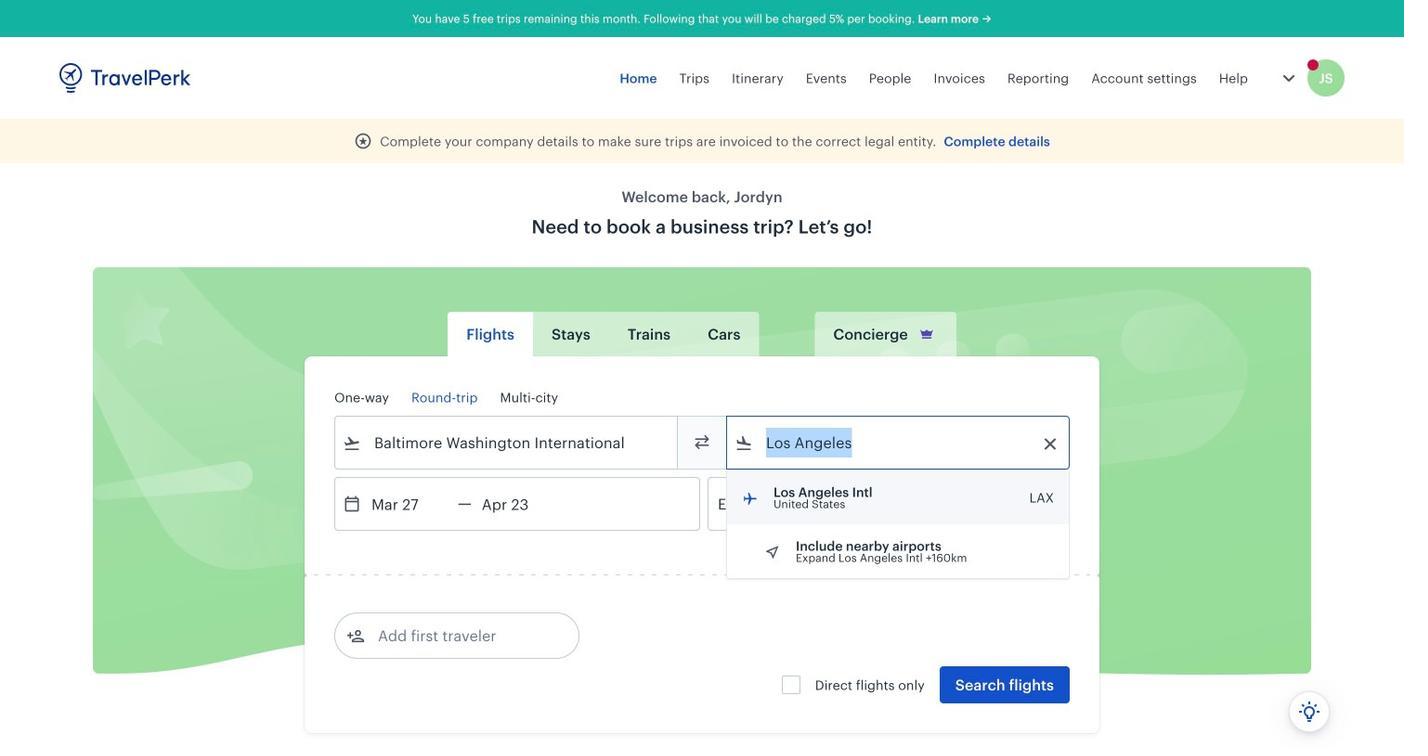 Task type: locate. For each thing, give the bounding box(es) containing it.
To search field
[[753, 428, 1045, 458]]

From search field
[[361, 428, 653, 458]]

Add first traveler search field
[[365, 621, 558, 651]]



Task type: describe. For each thing, give the bounding box(es) containing it.
Depart text field
[[361, 478, 458, 530]]

Return text field
[[472, 478, 568, 530]]



